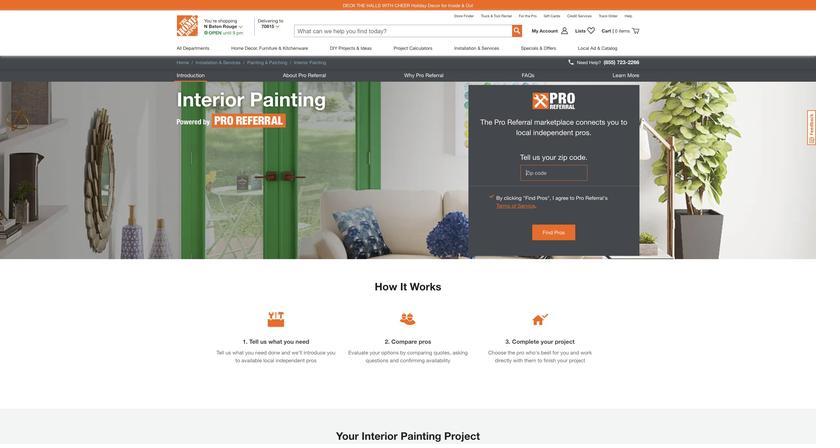 Task type: vqa. For each thing, say whether or not it's contained in the screenshot.


Task type: describe. For each thing, give the bounding box(es) containing it.
it
[[401, 281, 407, 293]]

you inside the pro referral marketplace connects you to local independent pros.
[[608, 118, 619, 126]]

we've
[[516, 119, 535, 128]]

why
[[405, 72, 415, 78]]

2 horizontal spatial interior
[[362, 430, 398, 443]]

independent inside tell us what you need done and we'll introduce you to available local independent pros
[[276, 358, 305, 364]]

account
[[540, 28, 558, 34]]

asking
[[453, 350, 468, 356]]

us for what
[[226, 350, 231, 356]]

ideas
[[361, 45, 372, 51]]

delivering to
[[258, 18, 284, 23]]

and inside choose the pro who's best for you and work directly with them to finish your project
[[571, 350, 580, 356]]

good news! we've matched you to qualified local pros.
[[475, 119, 634, 138]]

next
[[549, 198, 560, 204]]

tell us what you need image
[[268, 312, 284, 328]]

1 horizontal spatial pros
[[601, 94, 616, 102]]

cart
[[602, 28, 612, 34]]

terms
[[497, 203, 511, 209]]

confirming
[[400, 358, 425, 364]]

track
[[599, 14, 608, 18]]

store finder
[[455, 14, 474, 18]]

out
[[466, 2, 474, 8]]

project inside choose the pro who's best for you and work directly with them to finish your project
[[570, 358, 586, 364]]

pros. inside the pro referral marketplace connects you to local independent pros.
[[576, 128, 592, 137]]

them
[[525, 358, 537, 364]]

to inside good news! we've matched you to qualified local pros.
[[581, 119, 587, 128]]

0 horizontal spatial for
[[442, 2, 447, 8]]

0 items
[[616, 28, 630, 34]]

pros inside button
[[555, 230, 565, 236]]

tell for your
[[521, 153, 531, 162]]

you up the we'll
[[284, 338, 294, 346]]

marketplace
[[535, 118, 574, 126]]

truck
[[481, 14, 490, 18]]

furniture
[[259, 45, 278, 51]]

help link
[[625, 14, 633, 18]]

need help? (855) 723-2266
[[577, 59, 640, 65]]

finder
[[464, 14, 474, 18]]

independent
[[535, 94, 578, 102]]

with
[[382, 2, 394, 8]]

what inside tell us what you need done and we'll introduce you to available local independent pros
[[233, 350, 244, 356]]

quotes,
[[434, 350, 452, 356]]

compare pros image
[[400, 312, 417, 328]]

1 horizontal spatial us
[[260, 338, 267, 346]]

patching
[[269, 60, 287, 65]]

done
[[268, 350, 280, 356]]

my
[[532, 28, 539, 34]]

pro for about pro referral
[[299, 72, 307, 78]]

1 vertical spatial zip
[[554, 223, 561, 229]]

referral for about
[[308, 72, 326, 78]]

and inside evaluate your options by comparing quotes, asking questions and confirming availability
[[390, 358, 399, 364]]

holiday
[[412, 2, 427, 8]]

shopping
[[218, 18, 237, 23]]

store
[[455, 14, 463, 18]]

submit search image
[[514, 27, 521, 34]]

i
[[553, 195, 554, 201]]

find for find independent local pros
[[518, 94, 533, 102]]

inside
[[448, 2, 461, 8]]

pro for why pro referral
[[416, 72, 424, 78]]

and inside tell us what you need done and we'll introduce you to available local independent pros
[[282, 350, 290, 356]]

choose the pro who's best for you and work directly with them to finish your project
[[489, 350, 592, 364]]

rouge
[[223, 23, 237, 29]]

you're shopping
[[204, 18, 237, 23]]

home decor, furniture & kitchenware
[[232, 45, 308, 51]]

n baton rouge
[[204, 23, 237, 29]]

service
[[518, 203, 535, 209]]

choose
[[489, 350, 507, 356]]

complete your project image
[[532, 312, 549, 328]]

gift
[[544, 14, 550, 18]]

cards
[[551, 14, 561, 18]]

work
[[581, 350, 592, 356]]

store finder link
[[455, 14, 474, 18]]

to inside by clicking "find pros", i agree to pro referral's terms of service .
[[570, 195, 575, 201]]

us for your
[[533, 153, 541, 162]]

track order
[[599, 14, 618, 18]]

best
[[542, 350, 552, 356]]

change zip code
[[535, 223, 574, 229]]

the for choose
[[508, 350, 516, 356]]

learn more
[[613, 72, 640, 78]]

local inside tell us what you need done and we'll introduce you to available local independent pros
[[264, 358, 274, 364]]

0 vertical spatial installation & services link
[[455, 40, 500, 56]]

to inside tell us what you need done and we'll introduce you to available local independent pros
[[236, 358, 240, 364]]

by
[[497, 195, 503, 201]]

who's
[[526, 350, 540, 356]]

pros inside tell us what you need done and we'll introduce you to available local independent pros
[[307, 358, 317, 364]]

baton
[[209, 23, 222, 29]]

your
[[336, 430, 359, 443]]

available
[[242, 358, 262, 364]]

connects
[[576, 118, 606, 126]]

complete
[[513, 338, 540, 346]]

1 horizontal spatial what
[[269, 338, 282, 346]]

local ad & catalog link
[[579, 40, 618, 56]]

project calculators
[[394, 45, 433, 51]]

0 vertical spatial installation
[[455, 45, 477, 51]]

your up zip code phone field
[[543, 153, 557, 162]]

until
[[223, 30, 232, 36]]

1 vertical spatial local
[[580, 94, 599, 102]]

truck & tool rental
[[481, 14, 512, 18]]

help?
[[590, 60, 602, 65]]

directly
[[495, 358, 512, 364]]

.
[[535, 203, 537, 209]]

compare
[[392, 338, 417, 346]]

about pro referral
[[283, 72, 326, 78]]

local ad & catalog
[[579, 45, 618, 51]]

departments
[[183, 45, 210, 51]]

you inside choose the pro who's best for you and work directly with them to finish your project
[[561, 350, 569, 356]]

1.
[[243, 338, 248, 346]]

you right introduce
[[327, 350, 336, 356]]

for inside choose the pro who's best for you and work directly with them to finish your project
[[553, 350, 559, 356]]

referral for the
[[508, 118, 533, 126]]

the
[[481, 118, 493, 126]]

we'll
[[292, 350, 302, 356]]

installation & services
[[455, 45, 500, 51]]

how it works
[[375, 281, 442, 293]]

open
[[209, 30, 222, 36]]

need
[[577, 60, 588, 65]]

track order link
[[599, 14, 618, 18]]

catalog
[[602, 45, 618, 51]]

your up best
[[541, 338, 554, 346]]

0 vertical spatial local
[[579, 45, 590, 51]]

specials & offers
[[521, 45, 557, 51]]

find pros button
[[533, 225, 576, 241]]

credit services link
[[568, 14, 592, 18]]

you up available
[[245, 350, 254, 356]]

change
[[535, 223, 553, 229]]

(855)
[[604, 59, 616, 65]]

0 vertical spatial project
[[555, 338, 575, 346]]

the pro referral marketplace connects you to local independent pros.
[[481, 118, 628, 137]]

open until 9 pm
[[209, 30, 243, 36]]



Task type: locate. For each thing, give the bounding box(es) containing it.
what up 'done'
[[269, 338, 282, 346]]

1 horizontal spatial pros.
[[576, 128, 592, 137]]

need inside tell us what you need done and we'll introduce you to available local independent pros
[[255, 350, 267, 356]]

project up finish
[[555, 338, 575, 346]]

2 horizontal spatial us
[[533, 153, 541, 162]]

how
[[375, 281, 398, 293]]

0 horizontal spatial installation
[[196, 60, 218, 65]]

your inside choose the pro who's best for you and work directly with them to finish your project
[[558, 358, 568, 364]]

1 vertical spatial project
[[445, 430, 480, 443]]

to left qualified at right
[[581, 119, 587, 128]]

delivering
[[258, 18, 278, 23]]

0 horizontal spatial the
[[508, 350, 516, 356]]

interior up about pro referral
[[294, 60, 308, 65]]

you inside good news! we've matched you to qualified local pros.
[[567, 119, 579, 128]]

painting
[[247, 60, 264, 65], [310, 60, 326, 65], [250, 88, 326, 111], [401, 430, 442, 443]]

1 vertical spatial need
[[255, 350, 267, 356]]

pros down learn at the right top
[[601, 94, 616, 102]]

pro right about
[[299, 72, 307, 78]]

0 vertical spatial tell
[[521, 153, 531, 162]]

find inside button
[[543, 230, 553, 236]]

evaluate
[[349, 350, 369, 356]]

local for the pro referral marketplace connects you to local independent pros.
[[517, 128, 532, 137]]

diy projects & ideas link
[[330, 40, 372, 56]]

matched
[[537, 119, 565, 128]]

introduce
[[304, 350, 326, 356]]

decor
[[428, 2, 440, 8]]

0 vertical spatial need
[[296, 338, 310, 346]]

0 horizontal spatial and
[[282, 350, 290, 356]]

1 horizontal spatial find
[[543, 230, 553, 236]]

2 horizontal spatial tell
[[521, 153, 531, 162]]

tool
[[494, 14, 501, 18]]

code
[[562, 223, 574, 229]]

0 horizontal spatial local
[[264, 358, 274, 364]]

pros. down connects
[[576, 128, 592, 137]]

halls
[[367, 2, 381, 8]]

the
[[526, 14, 531, 18], [508, 350, 516, 356]]

the
[[357, 2, 366, 8]]

what down the 1. on the left bottom of page
[[233, 350, 244, 356]]

local down the we've
[[517, 128, 532, 137]]

all
[[177, 45, 182, 51]]

by clicking "find pros", i agree to pro referral's terms of service .
[[497, 195, 608, 209]]

0 vertical spatial independent
[[534, 128, 574, 137]]

pro
[[517, 350, 525, 356]]

local right qualified at right
[[619, 119, 634, 128]]

with
[[514, 358, 523, 364]]

1 horizontal spatial the
[[526, 14, 531, 18]]

0 vertical spatial pros
[[601, 94, 616, 102]]

0 horizontal spatial pros
[[555, 230, 565, 236]]

interior down introduction
[[177, 88, 245, 111]]

what
[[269, 338, 282, 346], [233, 350, 244, 356]]

to right qualified at right
[[621, 118, 628, 126]]

interior right your
[[362, 430, 398, 443]]

referral right the why
[[426, 72, 444, 78]]

0 vertical spatial what
[[269, 338, 282, 346]]

need up available
[[255, 350, 267, 356]]

/ left painting & patching link
[[243, 60, 245, 65]]

1 horizontal spatial project
[[445, 430, 480, 443]]

1 horizontal spatial and
[[390, 358, 399, 364]]

to right the delivering
[[279, 18, 284, 23]]

0 vertical spatial pros
[[419, 338, 432, 346]]

evaluate your options by comparing quotes, asking questions and confirming availability
[[349, 350, 468, 364]]

1 vertical spatial installation & services link
[[196, 60, 241, 65]]

to inside the pro referral marketplace connects you to local independent pros.
[[621, 118, 628, 126]]

credit
[[568, 14, 578, 18]]

find
[[518, 94, 533, 102], [543, 230, 553, 236]]

comparing
[[408, 350, 433, 356]]

tell for what
[[217, 350, 224, 356]]

next button
[[538, 193, 570, 209]]

0 horizontal spatial tell
[[217, 350, 224, 356]]

0 horizontal spatial what
[[233, 350, 244, 356]]

terms of service link
[[497, 203, 535, 209]]

pro right the
[[495, 118, 506, 126]]

kitchenware
[[283, 45, 308, 51]]

0 vertical spatial zip
[[559, 153, 568, 162]]

2. compare pros
[[385, 338, 432, 346]]

0 horizontal spatial independent
[[276, 358, 305, 364]]

referral for why
[[426, 72, 444, 78]]

of
[[512, 203, 517, 209]]

you right best
[[561, 350, 569, 356]]

1 / from the left
[[192, 60, 193, 65]]

zip left code.
[[559, 153, 568, 162]]

2.
[[385, 338, 390, 346]]

1 horizontal spatial pros
[[419, 338, 432, 346]]

for the pro link
[[519, 14, 537, 18]]

0 horizontal spatial installation & services link
[[196, 60, 241, 65]]

0 horizontal spatial home
[[177, 60, 189, 65]]

723-
[[617, 59, 628, 65]]

1 vertical spatial pros
[[555, 230, 565, 236]]

1 vertical spatial local
[[517, 128, 532, 137]]

your right finish
[[558, 358, 568, 364]]

services inside "link"
[[482, 45, 500, 51]]

1 vertical spatial what
[[233, 350, 244, 356]]

local down 'done'
[[264, 358, 274, 364]]

pros up comparing
[[419, 338, 432, 346]]

find for find pros
[[543, 230, 553, 236]]

Zip code telephone field
[[521, 165, 588, 181]]

0 horizontal spatial services
[[223, 60, 241, 65]]

and down options
[[390, 358, 399, 364]]

pro for the pro referral marketplace connects you to local independent pros.
[[495, 118, 506, 126]]

0
[[616, 28, 618, 34]]

1 horizontal spatial referral
[[426, 72, 444, 78]]

independent inside the pro referral marketplace connects you to local independent pros.
[[534, 128, 574, 137]]

local for good news! we've matched you to qualified local pros.
[[619, 119, 634, 128]]

2 horizontal spatial local
[[619, 119, 634, 128]]

local inside good news! we've matched you to qualified local pros.
[[619, 119, 634, 128]]

for
[[442, 2, 447, 8], [553, 350, 559, 356]]

2 vertical spatial services
[[223, 60, 241, 65]]

my account link
[[532, 27, 573, 35]]

credit services
[[568, 14, 592, 18]]

1 vertical spatial us
[[260, 338, 267, 346]]

find down faqs
[[518, 94, 533, 102]]

0 vertical spatial for
[[442, 2, 447, 8]]

decor,
[[245, 45, 258, 51]]

need up the we'll
[[296, 338, 310, 346]]

the inside choose the pro who's best for you and work directly with them to finish your project
[[508, 350, 516, 356]]

the left pro
[[508, 350, 516, 356]]

2 / from the left
[[243, 60, 245, 65]]

lists
[[576, 28, 586, 34]]

1 horizontal spatial installation & services link
[[455, 40, 500, 56]]

3 / from the left
[[290, 60, 292, 65]]

1 horizontal spatial /
[[243, 60, 245, 65]]

pm
[[237, 30, 243, 36]]

to left available
[[236, 358, 240, 364]]

the home depot logo link
[[177, 15, 198, 37]]

you right matched at the top right
[[567, 119, 579, 128]]

1 vertical spatial tell
[[249, 338, 259, 346]]

pro inside the pro referral marketplace connects you to local independent pros.
[[495, 118, 506, 126]]

1 vertical spatial services
[[482, 45, 500, 51]]

options
[[382, 350, 399, 356]]

1. tell us what you need
[[243, 338, 310, 346]]

and left the we'll
[[282, 350, 290, 356]]

pros. inside good news! we've matched you to qualified local pros.
[[546, 130, 562, 138]]

1 vertical spatial pros
[[307, 358, 317, 364]]

referral down interior painting link
[[308, 72, 326, 78]]

pros. down matched at the top right
[[546, 130, 562, 138]]

project
[[555, 338, 575, 346], [570, 358, 586, 364]]

to right the agree
[[570, 195, 575, 201]]

0 horizontal spatial /
[[192, 60, 193, 65]]

local up connects
[[580, 94, 599, 102]]

1 vertical spatial home
[[177, 60, 189, 65]]

0 horizontal spatial pros
[[307, 358, 317, 364]]

1 vertical spatial project
[[570, 358, 586, 364]]

1 horizontal spatial tell
[[249, 338, 259, 346]]

2 vertical spatial tell
[[217, 350, 224, 356]]

zip
[[559, 153, 568, 162], [554, 223, 561, 229]]

pros down introduce
[[307, 358, 317, 364]]

0 horizontal spatial project
[[394, 45, 408, 51]]

zip up "find pros"
[[554, 223, 561, 229]]

1 horizontal spatial for
[[553, 350, 559, 356]]

items
[[619, 28, 630, 34]]

0 horizontal spatial interior
[[177, 88, 245, 111]]

gift cards link
[[544, 14, 561, 18]]

the right for
[[526, 14, 531, 18]]

0 horizontal spatial us
[[226, 350, 231, 356]]

diy projects & ideas
[[330, 45, 372, 51]]

us inside tell us what you need done and we'll introduce you to available local independent pros
[[226, 350, 231, 356]]

2 horizontal spatial services
[[578, 14, 592, 18]]

1 vertical spatial the
[[508, 350, 516, 356]]

interior painting
[[177, 88, 326, 111]]

to
[[279, 18, 284, 23], [621, 118, 628, 126], [581, 119, 587, 128], [570, 195, 575, 201], [236, 358, 240, 364], [538, 358, 543, 364]]

2 vertical spatial interior
[[362, 430, 398, 443]]

rental
[[502, 14, 512, 18]]

1 horizontal spatial installation
[[455, 45, 477, 51]]

to inside choose the pro who's best for you and work directly with them to finish your project
[[538, 358, 543, 364]]

0 vertical spatial the
[[526, 14, 531, 18]]

home for home decor, furniture & kitchenware
[[232, 45, 244, 51]]

the for for
[[526, 14, 531, 18]]

1 vertical spatial interior
[[177, 88, 245, 111]]

pros
[[601, 94, 616, 102], [555, 230, 565, 236]]

your inside evaluate your options by comparing quotes, asking questions and confirming availability
[[370, 350, 380, 356]]

offers
[[544, 45, 557, 51]]

diy
[[330, 45, 338, 51]]

0 vertical spatial project
[[394, 45, 408, 51]]

qualified
[[589, 119, 617, 128]]

project down work
[[570, 358, 586, 364]]

0 horizontal spatial referral
[[308, 72, 326, 78]]

None text field
[[295, 25, 512, 37]]

by
[[400, 350, 406, 356]]

introduction
[[177, 72, 205, 78]]

1 vertical spatial find
[[543, 230, 553, 236]]

tell us your zip code.
[[521, 153, 588, 162]]

for left inside
[[442, 2, 447, 8]]

3. complete your project
[[506, 338, 575, 346]]

installation down store finder
[[455, 45, 477, 51]]

1 horizontal spatial need
[[296, 338, 310, 346]]

find down change
[[543, 230, 553, 236]]

good
[[475, 119, 493, 128]]

0 horizontal spatial find
[[518, 94, 533, 102]]

2 horizontal spatial referral
[[508, 118, 533, 126]]

independent down the we'll
[[276, 358, 305, 364]]

pro right the why
[[416, 72, 424, 78]]

None text field
[[295, 25, 512, 37]]

order
[[609, 14, 618, 18]]

project
[[394, 45, 408, 51], [445, 430, 480, 443]]

home left decor,
[[232, 45, 244, 51]]

for right best
[[553, 350, 559, 356]]

2 horizontal spatial and
[[571, 350, 580, 356]]

1 horizontal spatial local
[[517, 128, 532, 137]]

pro inside by clicking "find pros", i agree to pro referral's terms of service .
[[576, 195, 584, 201]]

and left work
[[571, 350, 580, 356]]

0 vertical spatial find
[[518, 94, 533, 102]]

change zip code link
[[535, 222, 574, 230]]

questions
[[366, 358, 389, 364]]

home for home / installation & services / painting & patching / interior painting
[[177, 60, 189, 65]]

1 horizontal spatial home
[[232, 45, 244, 51]]

0 vertical spatial services
[[578, 14, 592, 18]]

1 vertical spatial installation
[[196, 60, 218, 65]]

0 vertical spatial us
[[533, 153, 541, 162]]

deck the halls with cheer holiday decor for inside & out
[[343, 2, 474, 8]]

referral left matched at the top right
[[508, 118, 533, 126]]

0 horizontal spatial need
[[255, 350, 267, 356]]

tell inside tell us what you need done and we'll introduce you to available local independent pros
[[217, 350, 224, 356]]

and
[[282, 350, 290, 356], [571, 350, 580, 356], [390, 358, 399, 364]]

/
[[192, 60, 193, 65], [243, 60, 245, 65], [290, 60, 292, 65]]

the home depot image
[[177, 15, 198, 36]]

home down all on the top of the page
[[177, 60, 189, 65]]

to right 'them' in the right bottom of the page
[[538, 358, 543, 364]]

more
[[628, 72, 640, 78]]

all departments
[[177, 45, 210, 51]]

2 vertical spatial local
[[264, 358, 274, 364]]

your up questions
[[370, 350, 380, 356]]

cheer
[[395, 2, 410, 8]]

/ right home link
[[192, 60, 193, 65]]

0 horizontal spatial pros.
[[546, 130, 562, 138]]

local inside the pro referral marketplace connects you to local independent pros.
[[517, 128, 532, 137]]

pros down change zip code
[[555, 230, 565, 236]]

1 horizontal spatial interior
[[294, 60, 308, 65]]

pro right for
[[532, 14, 537, 18]]

0 vertical spatial local
[[619, 119, 634, 128]]

installation down departments at the top left
[[196, 60, 218, 65]]

referral
[[308, 72, 326, 78], [426, 72, 444, 78], [508, 118, 533, 126]]

2 horizontal spatial /
[[290, 60, 292, 65]]

agree
[[556, 195, 569, 201]]

1 horizontal spatial services
[[482, 45, 500, 51]]

independent down matched at the top right
[[534, 128, 574, 137]]

/ right patching
[[290, 60, 292, 65]]

project calculators link
[[394, 40, 433, 56]]

1 horizontal spatial independent
[[534, 128, 574, 137]]

pro left referral's
[[576, 195, 584, 201]]

0 vertical spatial home
[[232, 45, 244, 51]]

referral inside the pro referral marketplace connects you to local independent pros.
[[508, 118, 533, 126]]

1 vertical spatial for
[[553, 350, 559, 356]]

1 vertical spatial independent
[[276, 358, 305, 364]]

2 vertical spatial us
[[226, 350, 231, 356]]

tell us what you need done and we'll introduce you to available local independent pros
[[217, 350, 336, 364]]

home decor, furniture & kitchenware link
[[232, 40, 308, 56]]

tell
[[521, 153, 531, 162], [249, 338, 259, 346], [217, 350, 224, 356]]

0 vertical spatial interior
[[294, 60, 308, 65]]

local left ad
[[579, 45, 590, 51]]

feedback link image
[[808, 110, 817, 145]]

you right connects
[[608, 118, 619, 126]]



